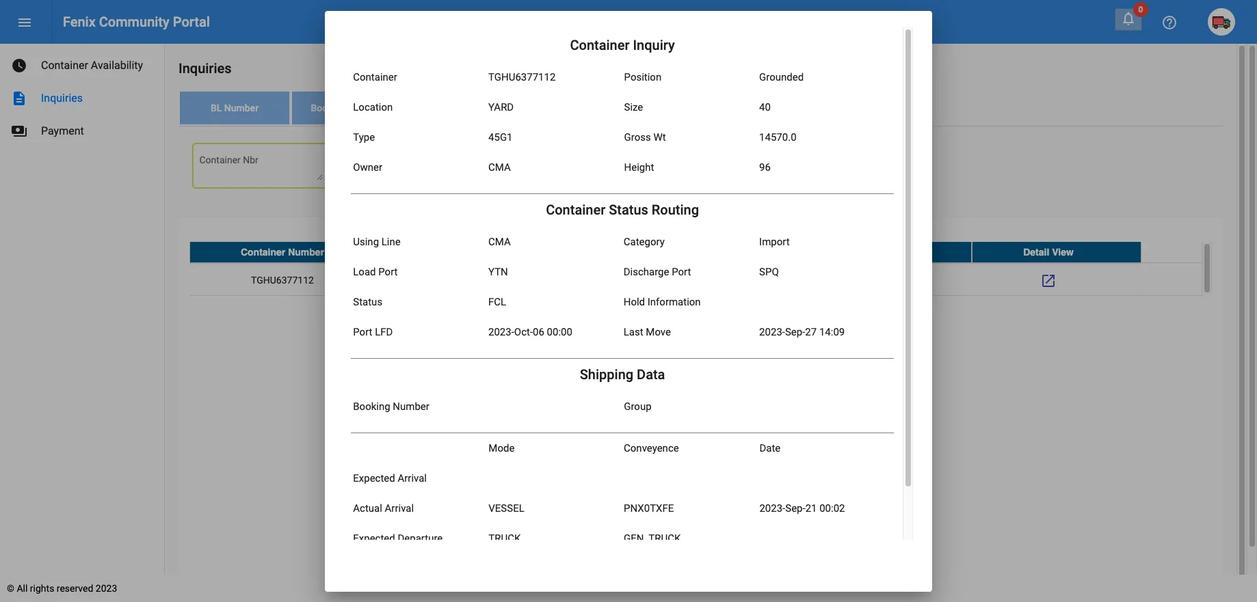 Task type: vqa. For each thing, say whether or not it's contained in the screenshot.


Task type: describe. For each thing, give the bounding box(es) containing it.
import
[[759, 236, 790, 248]]

00:00
[[547, 326, 572, 338]]

no color image inside help_outline popup button
[[1161, 15, 1178, 31]]

height
[[624, 161, 654, 173]]

move
[[646, 326, 671, 338]]

96
[[759, 161, 771, 173]]

arrival for expected arrival
[[398, 472, 427, 485]]

type
[[353, 131, 375, 143]]

payment
[[41, 124, 84, 137]]

notifications_none button
[[1115, 8, 1142, 31]]

sep- for 21
[[785, 502, 805, 515]]

no color image inside notifications_none popup button
[[1120, 10, 1137, 27]]

shipping data
[[580, 366, 665, 383]]

fenix
[[63, 14, 96, 30]]

2023- for 2023-sep-21 00:02
[[759, 502, 785, 515]]

search
[[361, 167, 391, 178]]

position inside column header
[[876, 247, 914, 258]]

45g1
[[488, 131, 513, 143]]

3 column header from the left
[[665, 242, 819, 262]]

location
[[353, 101, 393, 113]]

0 vertical spatial inquiries
[[178, 60, 232, 77]]

bl number
[[211, 103, 259, 114]]

yard inside open_in_new row
[[883, 275, 907, 286]]

cma for owner
[[488, 161, 511, 173]]

rights
[[30, 583, 54, 594]]

2023
[[96, 583, 117, 594]]

help_outline
[[1161, 15, 1178, 31]]

hold
[[624, 296, 645, 308]]

port for discharge port
[[672, 266, 691, 278]]

06
[[533, 326, 544, 338]]

category
[[624, 236, 665, 248]]

oct-
[[514, 326, 533, 338]]

actual
[[353, 502, 382, 515]]

discharge
[[624, 266, 669, 278]]

00:02
[[819, 502, 845, 515]]

description
[[11, 90, 27, 107]]

detail view
[[1023, 247, 1074, 258]]

departure
[[398, 532, 443, 545]]

expected for expected departure
[[353, 532, 395, 545]]

welcome
[[422, 14, 479, 30]]

owner
[[353, 161, 382, 173]]

bl
[[211, 103, 222, 114]]

view
[[1052, 247, 1074, 258]]

port lfd
[[353, 326, 393, 338]]

1 vertical spatial booking number
[[353, 400, 429, 413]]

container for container
[[353, 71, 397, 83]]

gross wt
[[624, 131, 666, 143]]

0 horizontal spatial port
[[353, 326, 372, 338]]

information
[[647, 296, 701, 308]]

booking number tab panel
[[178, 127, 1223, 602]]

fcl
[[488, 296, 506, 308]]

container status routing
[[546, 201, 699, 218]]

no color image containing description
[[11, 90, 27, 107]]

line
[[381, 236, 401, 248]]

routing
[[652, 201, 699, 218]]

payments
[[11, 123, 27, 140]]

2023- for 2023-sep-27 14:09
[[759, 326, 785, 338]]

no color image containing payments
[[11, 123, 27, 140]]

data
[[637, 366, 665, 383]]

load port
[[353, 266, 398, 278]]

date
[[759, 442, 781, 454]]

using line
[[353, 236, 401, 248]]

expected departure
[[353, 532, 443, 545]]

truck
[[488, 532, 521, 545]]

14570.0
[[759, 131, 796, 143]]

portal
[[173, 14, 210, 30]]

community
[[99, 14, 169, 30]]

row containing container number
[[189, 242, 1202, 263]]

tghu6377112 inside open_in_new row
[[251, 275, 314, 286]]

21
[[805, 502, 817, 515]]

shipping
[[580, 366, 633, 383]]

inquiry
[[633, 37, 675, 53]]

40
[[759, 101, 771, 113]]

spq
[[759, 266, 779, 278]]

27
[[805, 326, 817, 338]]

availability
[[91, 59, 143, 72]]

menu
[[16, 15, 33, 31]]

group
[[624, 400, 651, 413]]

actual arrival
[[353, 502, 414, 515]]

lfd
[[375, 326, 393, 338]]

0 vertical spatial status
[[609, 201, 648, 218]]

2023-oct-06 00:00
[[488, 326, 572, 338]]

using
[[353, 236, 379, 248]]

navigation containing watch_later
[[0, 44, 164, 148]]

detail
[[1023, 247, 1049, 258]]

2023- for 2023-oct-06 00:00
[[488, 326, 514, 338]]

0 vertical spatial booking number
[[311, 103, 383, 114]]

notifications_none
[[1120, 10, 1137, 27]]

last
[[624, 326, 643, 338]]

©
[[7, 583, 14, 594]]

2023-sep-21 00:02
[[759, 502, 845, 515]]

detail view column header
[[972, 242, 1141, 262]]

reserved
[[57, 583, 93, 594]]

1 column header from the left
[[359, 242, 512, 262]]

pnx0txfe
[[624, 502, 674, 515]]



Task type: locate. For each thing, give the bounding box(es) containing it.
inquiries inside navigation
[[41, 92, 83, 105]]

column header
[[359, 242, 512, 262], [512, 242, 665, 262], [665, 242, 819, 262]]

no color image
[[16, 15, 33, 31], [11, 90, 27, 107], [1040, 273, 1057, 289]]

1 vertical spatial no color image
[[11, 90, 27, 107]]

grounded
[[759, 71, 804, 83]]

status up category at the top
[[609, 201, 648, 218]]

0 vertical spatial position
[[624, 71, 661, 83]]

1 horizontal spatial inquiries
[[178, 60, 232, 77]]

fenix community portal
[[63, 14, 210, 30]]

tghu6377112 down container number
[[251, 275, 314, 286]]

cell down the line
[[359, 263, 512, 297]]

all
[[17, 583, 28, 594]]

gen_truck
[[624, 532, 681, 545]]

no color image containing watch_later
[[11, 57, 27, 74]]

container inside column header
[[241, 247, 285, 258]]

position
[[624, 71, 661, 83], [876, 247, 914, 258]]

conveyence
[[624, 442, 679, 454]]

yard down position column header in the right top of the page
[[883, 275, 907, 286]]

open_in_new button
[[1035, 267, 1062, 294]]

column header up 'load port'
[[359, 242, 512, 262]]

1 horizontal spatial status
[[609, 201, 648, 218]]

0 horizontal spatial tghu6377112
[[251, 275, 314, 286]]

row
[[189, 242, 1202, 263]]

sep- left 00:02
[[785, 502, 805, 515]]

wt
[[653, 131, 666, 143]]

no color image up description
[[11, 57, 27, 74]]

2023-
[[488, 326, 514, 338], [759, 326, 785, 338], [759, 502, 785, 515]]

container for container inquiry
[[570, 37, 630, 53]]

no color image
[[1120, 10, 1137, 27], [1161, 15, 1178, 31], [11, 57, 27, 74], [11, 123, 27, 140]]

expected up the actual
[[353, 472, 395, 485]]

no color image containing help_outline
[[1161, 15, 1178, 31]]

expected for expected arrival
[[353, 472, 395, 485]]

no color image right notifications_none popup button
[[1161, 15, 1178, 31]]

number
[[224, 103, 259, 114], [348, 103, 383, 114], [288, 247, 324, 258], [393, 400, 429, 413]]

0 horizontal spatial status
[[353, 296, 382, 308]]

no color image inside the open_in_new button
[[1040, 273, 1057, 289]]

0 vertical spatial booking
[[311, 103, 346, 114]]

status
[[609, 201, 648, 218], [353, 296, 382, 308]]

watch_later
[[11, 57, 27, 74]]

1 vertical spatial tghu6377112
[[251, 275, 314, 286]]

2 horizontal spatial port
[[672, 266, 691, 278]]

yard
[[488, 101, 514, 113], [883, 275, 907, 286]]

no color image for the open_in_new button
[[1040, 273, 1057, 289]]

expected down the actual
[[353, 532, 395, 545]]

container inquiry
[[570, 37, 675, 53]]

sep- left the 14:09
[[785, 326, 805, 338]]

gross
[[624, 131, 651, 143]]

lawrence
[[482, 14, 537, 30]]

tghu6377112 down lawrence at left top
[[488, 71, 556, 83]]

1 horizontal spatial yard
[[883, 275, 907, 286]]

container inside navigation
[[41, 59, 88, 72]]

1 horizontal spatial port
[[378, 266, 398, 278]]

cma down 45g1
[[488, 161, 511, 173]]

number inside column header
[[288, 247, 324, 258]]

0 vertical spatial tghu6377112
[[488, 71, 556, 83]]

container number
[[241, 247, 324, 258]]

1 vertical spatial yard
[[883, 275, 907, 286]]

1 vertical spatial position
[[876, 247, 914, 258]]

0 horizontal spatial position
[[624, 71, 661, 83]]

size
[[624, 101, 643, 113]]

2023-sep-27 14:09
[[759, 326, 845, 338]]

cell up 00:00
[[512, 263, 665, 297]]

no color image down the watch_later
[[11, 90, 27, 107]]

discharge port
[[624, 266, 691, 278]]

container for container number
[[241, 247, 285, 258]]

no color image up the watch_later
[[16, 15, 33, 31]]

cma for using line
[[488, 236, 511, 248]]

© all rights reserved 2023
[[7, 583, 117, 594]]

port right "load"
[[378, 266, 398, 278]]

no color image left help_outline popup button
[[1120, 10, 1137, 27]]

welcome lawrence
[[422, 14, 537, 30]]

1 horizontal spatial booking
[[353, 400, 390, 413]]

1 horizontal spatial position
[[876, 247, 914, 258]]

container availability
[[41, 59, 143, 72]]

inquiries
[[178, 60, 232, 77], [41, 92, 83, 105]]

last move
[[624, 326, 671, 338]]

cell down import on the right top of the page
[[665, 263, 819, 297]]

1 vertical spatial inquiries
[[41, 92, 83, 105]]

inquiries up payment
[[41, 92, 83, 105]]

2 cell from the left
[[512, 263, 665, 297]]

no color image for 'menu' button
[[16, 15, 33, 31]]

tab
[[404, 92, 514, 124]]

no color image containing open_in_new
[[1040, 273, 1057, 289]]

port up information
[[672, 266, 691, 278]]

container for container status routing
[[546, 201, 605, 218]]

no color image containing menu
[[16, 15, 33, 31]]

column header down container status routing
[[512, 242, 665, 262]]

status down "load"
[[353, 296, 382, 308]]

open_in_new
[[1040, 273, 1057, 289]]

arrival up the expected departure
[[385, 502, 414, 515]]

2 cma from the top
[[488, 236, 511, 248]]

ytn
[[488, 266, 508, 278]]

arrival
[[398, 472, 427, 485], [385, 502, 414, 515]]

container
[[570, 37, 630, 53], [41, 59, 88, 72], [353, 71, 397, 83], [546, 201, 605, 218], [241, 247, 285, 258]]

2023- down fcl
[[488, 326, 514, 338]]

1 cma from the top
[[488, 161, 511, 173]]

arrival for actual arrival
[[385, 502, 414, 515]]

column header up spq in the top right of the page
[[665, 242, 819, 262]]

no color image down 'detail view'
[[1040, 273, 1057, 289]]

2 column header from the left
[[512, 242, 665, 262]]

open_in_new row
[[189, 263, 1202, 297]]

2023- left 27
[[759, 326, 785, 338]]

inquiries up bl
[[178, 60, 232, 77]]

port
[[378, 266, 398, 278], [672, 266, 691, 278], [353, 326, 372, 338]]

0 horizontal spatial booking
[[311, 103, 346, 114]]

expected arrival
[[353, 472, 427, 485]]

no color image inside 'menu' button
[[16, 15, 33, 31]]

0 vertical spatial yard
[[488, 101, 514, 113]]

0 horizontal spatial inquiries
[[41, 92, 83, 105]]

1 vertical spatial expected
[[353, 532, 395, 545]]

1 vertical spatial arrival
[[385, 502, 414, 515]]

booking
[[311, 103, 346, 114], [353, 400, 390, 413]]

help_outline button
[[1156, 8, 1183, 36]]

2 expected from the top
[[353, 532, 395, 545]]

vessel
[[488, 502, 524, 515]]

1 vertical spatial status
[[353, 296, 382, 308]]

hold information
[[624, 296, 701, 308]]

2 vertical spatial no color image
[[1040, 273, 1057, 289]]

navigation
[[0, 44, 164, 148]]

0 vertical spatial arrival
[[398, 472, 427, 485]]

None text field
[[199, 156, 322, 180]]

sep-
[[785, 326, 805, 338], [785, 502, 805, 515]]

container for container availability
[[41, 59, 88, 72]]

1 vertical spatial booking
[[353, 400, 390, 413]]

arrival up actual arrival
[[398, 472, 427, 485]]

0 horizontal spatial yard
[[488, 101, 514, 113]]

1 horizontal spatial tghu6377112
[[488, 71, 556, 83]]

bl number tab panel
[[178, 127, 1223, 602]]

1 expected from the top
[[353, 472, 395, 485]]

cma
[[488, 161, 511, 173], [488, 236, 511, 248]]

1 vertical spatial sep-
[[785, 502, 805, 515]]

expected
[[353, 472, 395, 485], [353, 532, 395, 545]]

0 vertical spatial expected
[[353, 472, 395, 485]]

0 vertical spatial sep-
[[785, 326, 805, 338]]

no color image containing notifications_none
[[1120, 10, 1137, 27]]

port for load port
[[378, 266, 398, 278]]

container number column header
[[189, 242, 359, 262]]

search button
[[350, 161, 402, 185]]

open_in_new grid
[[189, 242, 1212, 297]]

no color image down description
[[11, 123, 27, 140]]

cell
[[359, 263, 512, 297], [512, 263, 665, 297], [665, 263, 819, 297]]

2023- left the 21
[[759, 502, 785, 515]]

position column header
[[819, 242, 972, 262]]

tghu6377112
[[488, 71, 556, 83], [251, 275, 314, 286]]

load
[[353, 266, 376, 278]]

mode
[[488, 442, 515, 454]]

1 vertical spatial cma
[[488, 236, 511, 248]]

yard up 45g1
[[488, 101, 514, 113]]

cma up ytn
[[488, 236, 511, 248]]

port left lfd
[[353, 326, 372, 338]]

0 vertical spatial no color image
[[16, 15, 33, 31]]

menu button
[[11, 8, 38, 36]]

14:09
[[819, 326, 845, 338]]

0 vertical spatial cma
[[488, 161, 511, 173]]

3 cell from the left
[[665, 263, 819, 297]]

1 cell from the left
[[359, 263, 512, 297]]

sep- for 27
[[785, 326, 805, 338]]



